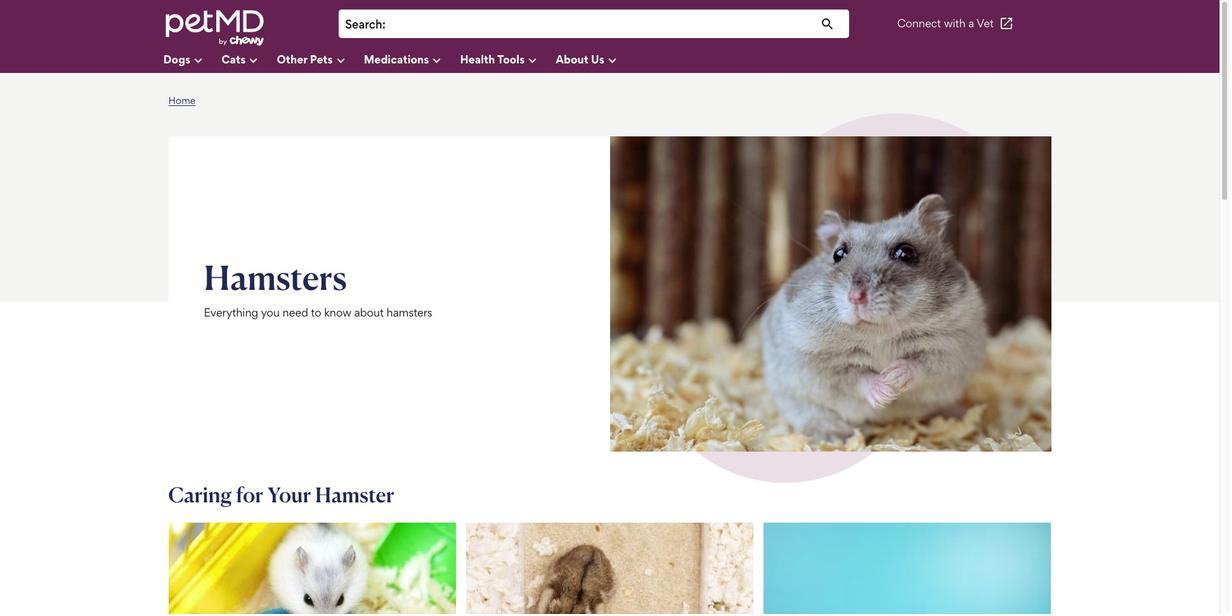 Task type: describe. For each thing, give the bounding box(es) containing it.
home
[[168, 95, 196, 107]]

vet
[[977, 17, 994, 30]]

cats
[[222, 52, 246, 66]]

connect with a vet button
[[898, 9, 1015, 39]]

search :
[[345, 17, 386, 32]]

about
[[556, 52, 589, 66]]

caring for your hamster
[[168, 482, 395, 508]]

with
[[944, 17, 966, 30]]

pets
[[310, 52, 333, 66]]

you
[[261, 306, 280, 319]]

need
[[283, 306, 308, 319]]

cats button
[[222, 48, 277, 73]]

for
[[236, 482, 264, 508]]

medications
[[364, 52, 429, 66]]

dogs button
[[163, 48, 222, 73]]

other pets button
[[277, 48, 364, 73]]

dogs
[[163, 52, 191, 66]]

hamsters
[[204, 256, 347, 298]]

other pets
[[277, 52, 333, 66]]

a
[[969, 17, 975, 30]]

search
[[345, 17, 382, 32]]

everything
[[204, 306, 258, 319]]

health
[[460, 52, 495, 66]]

health tools
[[460, 52, 525, 66]]

to
[[311, 306, 322, 319]]

home link
[[168, 95, 196, 107]]

us
[[591, 52, 605, 66]]



Task type: locate. For each thing, give the bounding box(es) containing it.
about us button
[[556, 48, 636, 73]]

know
[[324, 306, 352, 319]]

health tools button
[[460, 48, 556, 73]]

everything you need to know about hamsters
[[204, 306, 433, 319]]

your
[[268, 482, 311, 508]]

small gray hamster sitting in cage bedding image
[[610, 136, 1052, 452]]

about
[[354, 306, 384, 319]]

connect with a vet
[[898, 17, 994, 30]]

other
[[277, 52, 308, 66]]

medications button
[[364, 48, 460, 73]]

caring
[[168, 482, 232, 508]]

hamsters
[[387, 306, 433, 319]]

connect
[[898, 17, 942, 30]]

None text field
[[392, 16, 844, 33]]

about us
[[556, 52, 605, 66]]

petmd home image
[[163, 9, 265, 47]]

hamster
[[315, 482, 395, 508]]

:
[[382, 17, 386, 32]]

tools
[[497, 52, 525, 66]]



Task type: vqa. For each thing, say whether or not it's contained in the screenshot.
the :
yes



